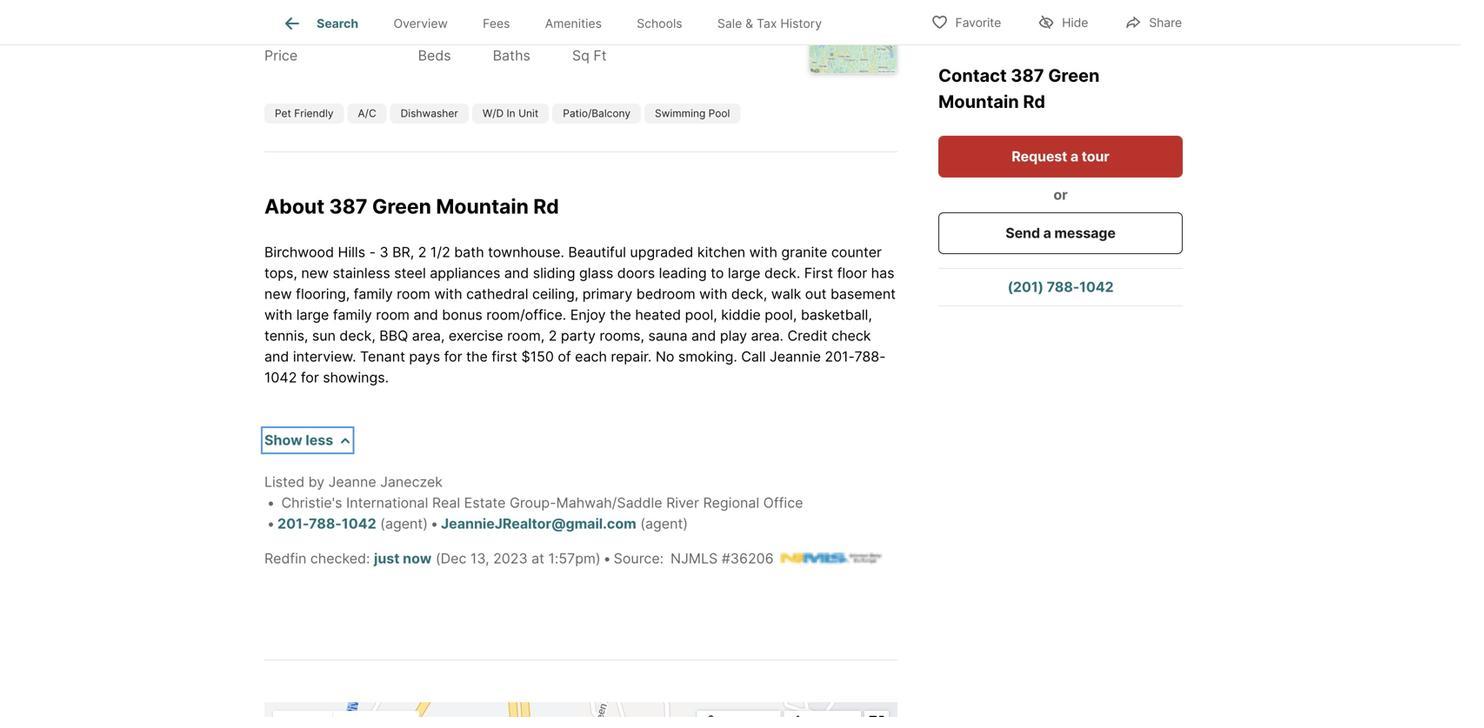 Task type: locate. For each thing, give the bounding box(es) containing it.
1 vertical spatial green
[[372, 194, 432, 218]]

river
[[667, 494, 700, 511]]

1 horizontal spatial the
[[610, 306, 632, 323]]

repair.
[[611, 348, 652, 365]]

0 vertical spatial a
[[1071, 148, 1079, 165]]

green
[[1049, 65, 1100, 86], [372, 194, 432, 218]]

appliances
[[430, 264, 501, 281]]

the up rooms, at the top left of page
[[610, 306, 632, 323]]

room/office.
[[487, 306, 567, 323]]

0 vertical spatial new
[[301, 264, 329, 281]]

request a tour button
[[939, 136, 1183, 178]]

large down flooring,
[[297, 306, 329, 323]]

(201) 788-1042
[[1008, 278, 1114, 295]]

0 horizontal spatial 3
[[380, 243, 389, 260]]

0 horizontal spatial 788-
[[309, 515, 342, 532]]

new down tops,
[[265, 285, 292, 302]]

1 horizontal spatial rd
[[1024, 91, 1046, 112]]

room
[[397, 285, 431, 302], [376, 306, 410, 323]]

0 horizontal spatial (
[[380, 515, 385, 532]]

new up flooring,
[[301, 264, 329, 281]]

1 horizontal spatial mountain
[[939, 91, 1020, 112]]

agent
[[385, 515, 423, 532], [646, 515, 683, 532]]

favorite
[[956, 15, 1002, 30]]

rd up request
[[1024, 91, 1046, 112]]

favorite button
[[917, 4, 1017, 40]]

36206
[[731, 550, 774, 567]]

dishwasher
[[401, 107, 458, 120]]

2.5
[[493, 20, 524, 44]]

amenities tab
[[528, 3, 620, 44]]

international
[[346, 494, 428, 511]]

hills
[[338, 243, 366, 260]]

1 horizontal spatial 788-
[[855, 348, 886, 365]]

a inside request a tour button
[[1071, 148, 1079, 165]]

no
[[656, 348, 675, 365]]

1 vertical spatial 387
[[329, 194, 368, 218]]

• down the real
[[431, 515, 439, 532]]

1 vertical spatial a
[[1044, 225, 1052, 241]]

1 vertical spatial large
[[297, 306, 329, 323]]

redfin checked: just now (dec 13, 2023 at 1:57pm)
[[265, 550, 601, 567]]

pet
[[275, 107, 291, 120]]

13,
[[471, 550, 490, 567]]

1 horizontal spatial deck,
[[732, 285, 768, 302]]

0 vertical spatial 2
[[418, 243, 427, 260]]

1 horizontal spatial a
[[1071, 148, 1079, 165]]

price
[[265, 47, 298, 64]]

387 up hills
[[329, 194, 368, 218]]

2 pool, from the left
[[765, 306, 797, 323]]

2 ( from the left
[[641, 515, 646, 532]]

2023
[[493, 550, 528, 567]]

a/c
[[358, 107, 377, 120]]

a right send
[[1044, 225, 1052, 241]]

—
[[573, 20, 593, 44]]

1 vertical spatial 201-
[[278, 515, 309, 532]]

0 vertical spatial mountain
[[939, 91, 1020, 112]]

heated
[[636, 306, 681, 323]]

deck, up kiddie
[[732, 285, 768, 302]]

0 horizontal spatial 1042
[[265, 369, 297, 386]]

and down tennis,
[[265, 348, 289, 365]]

leading
[[659, 264, 707, 281]]

(201) 788-1042 link
[[939, 269, 1183, 305]]

w/d
[[483, 107, 504, 120]]

1 vertical spatial family
[[333, 306, 372, 323]]

788- right (201)
[[1047, 278, 1080, 295]]

0 horizontal spatial )
[[423, 515, 428, 532]]

tax
[[757, 16, 777, 31]]

and up area,
[[414, 306, 438, 323]]

kiddie
[[722, 306, 761, 323]]

788- inside birchwood hills - 3 br, 2 1/2 bath townhouse. beautiful upgraded kitchen with granite counter tops, new stainless steel appliances and sliding glass doors leading to large deck. first floor has new flooring, family room with cathedral ceiling, primary bedroom with deck, walk out basement with large family room and bonus room/office. enjoy the heated pool, kiddie pool, basketball, tennis, sun deck, bbq area, exercise room, 2 party rooms, sauna and play area. credit check and interview. tenant pays for the first $150 of each repair. no smoking. call jeannie 201-788- 1042 for showings.
[[855, 348, 886, 365]]

1 horizontal spatial 2
[[549, 327, 557, 344]]

room down steel
[[397, 285, 431, 302]]

birchwood hills - 3 br, 2 1/2 bath townhouse. beautiful upgraded kitchen with granite counter tops, new stainless steel appliances and sliding glass doors leading to large deck. first floor has new flooring, family room with cathedral ceiling, primary bedroom with deck, walk out basement with large family room and bonus room/office. enjoy the heated pool, kiddie pool, basketball, tennis, sun deck, bbq area, exercise room, 2 party rooms, sauna and play area. credit check and interview. tenant pays for the first $150 of each repair. no smoking. call jeannie 201-788- 1042 for showings.
[[265, 243, 896, 386]]

call
[[742, 348, 766, 365]]

sale & tax history tab
[[700, 3, 840, 44]]

1 vertical spatial the
[[466, 348, 488, 365]]

birchwood
[[265, 243, 334, 260]]

1 horizontal spatial large
[[728, 264, 761, 281]]

0 horizontal spatial 387
[[329, 194, 368, 218]]

-
[[369, 243, 376, 260]]

deck, up tenant
[[340, 327, 376, 344]]

2 horizontal spatial 1042
[[1080, 278, 1114, 295]]

( up source:
[[641, 515, 646, 532]]

0 horizontal spatial new
[[265, 285, 292, 302]]

large
[[728, 264, 761, 281], [297, 306, 329, 323]]

tab list
[[265, 0, 854, 44]]

1 horizontal spatial 3
[[418, 20, 431, 44]]

1 horizontal spatial for
[[444, 348, 463, 365]]

basketball,
[[801, 306, 873, 323]]

0 vertical spatial deck,
[[732, 285, 768, 302]]

3 right -
[[380, 243, 389, 260]]

788- down the christie's
[[309, 515, 342, 532]]

0 vertical spatial for
[[444, 348, 463, 365]]

message
[[1055, 225, 1116, 241]]

unit
[[519, 107, 539, 120]]

1:57pm)
[[549, 550, 601, 567]]

for down interview.
[[301, 369, 319, 386]]

agent down river
[[646, 515, 683, 532]]

tour
[[1082, 148, 1110, 165]]

a for request
[[1071, 148, 1079, 165]]

enjoy
[[571, 306, 606, 323]]

0 vertical spatial 201-
[[825, 348, 855, 365]]

• down listed
[[267, 494, 275, 511]]

1042 down message
[[1080, 278, 1114, 295]]

387 down hide button
[[1011, 65, 1045, 86]]

1 ( from the left
[[380, 515, 385, 532]]

1 vertical spatial mountain
[[436, 194, 529, 218]]

1 vertical spatial 1042
[[265, 369, 297, 386]]

1042 down tennis,
[[265, 369, 297, 386]]

or
[[1054, 186, 1068, 203]]

0 vertical spatial 788-
[[1047, 278, 1080, 295]]

0 horizontal spatial agent
[[385, 515, 423, 532]]

3 up beds
[[418, 20, 431, 44]]

2 left 1/2
[[418, 243, 427, 260]]

0 vertical spatial rd
[[1024, 91, 1046, 112]]

1 vertical spatial 3
[[380, 243, 389, 260]]

beautiful
[[569, 243, 626, 260]]

2 vertical spatial 1042
[[342, 515, 376, 532]]

( down the international
[[380, 515, 385, 532]]

real
[[432, 494, 460, 511]]

201- down the christie's
[[278, 515, 309, 532]]

0 vertical spatial 1042
[[1080, 278, 1114, 295]]

1 horizontal spatial 201-
[[825, 348, 855, 365]]

0 horizontal spatial for
[[301, 369, 319, 386]]

fees
[[483, 16, 510, 31]]

1 vertical spatial 2
[[549, 327, 557, 344]]

for right the "pays"
[[444, 348, 463, 365]]

)
[[423, 515, 428, 532], [683, 515, 688, 532]]

a left tour
[[1071, 148, 1079, 165]]

mountain up bath
[[436, 194, 529, 218]]

788- down check
[[855, 348, 886, 365]]

contact
[[939, 65, 1011, 86]]

room up "bbq"
[[376, 306, 410, 323]]

0 vertical spatial green
[[1049, 65, 1100, 86]]

flooring,
[[296, 285, 350, 302]]

1042 inside button
[[1080, 278, 1114, 295]]

baths
[[493, 47, 531, 64]]

showings.
[[323, 369, 389, 386]]

1 ) from the left
[[423, 515, 428, 532]]

about
[[265, 194, 325, 218]]

0 horizontal spatial pool,
[[685, 306, 718, 323]]

0 horizontal spatial rd
[[534, 194, 559, 218]]

1 vertical spatial deck,
[[340, 327, 376, 344]]

0 horizontal spatial 201-
[[278, 515, 309, 532]]

1 vertical spatial room
[[376, 306, 410, 323]]

green up br,
[[372, 194, 432, 218]]

family up sun
[[333, 306, 372, 323]]

1 horizontal spatial new
[[301, 264, 329, 281]]

menu bar
[[273, 711, 419, 717]]

2 vertical spatial 788-
[[309, 515, 342, 532]]

•
[[267, 494, 275, 511], [267, 515, 275, 532], [431, 515, 439, 532], [604, 550, 611, 567]]

at
[[532, 550, 545, 567]]

1 horizontal spatial (
[[641, 515, 646, 532]]

cathedral
[[466, 285, 529, 302]]

family down the stainless
[[354, 285, 393, 302]]

0 horizontal spatial a
[[1044, 225, 1052, 241]]

2 horizontal spatial 788-
[[1047, 278, 1080, 295]]

1042 down the international
[[342, 515, 376, 532]]

swimming pool
[[655, 107, 730, 120]]

387 green mountain rd
[[939, 65, 1100, 112]]

201- down check
[[825, 348, 855, 365]]

rd up townhouse.
[[534, 194, 559, 218]]

and up smoking.
[[692, 327, 716, 344]]

pays
[[409, 348, 440, 365]]

788- inside listed by jeanne janeczek • christie's international real estate group-mahwah/saddle river regional office • 201-788-1042 ( agent ) • jeanniejrealtor@gmail.com ( agent )
[[309, 515, 342, 532]]

&
[[746, 16, 754, 31]]

1 horizontal spatial )
[[683, 515, 688, 532]]

0 horizontal spatial green
[[372, 194, 432, 218]]

0 vertical spatial room
[[397, 285, 431, 302]]

0 horizontal spatial the
[[466, 348, 488, 365]]

listing provided courtesy of new jersey multiple listing service, inc. (njmls) image
[[781, 552, 883, 565]]

pool, up "sauna"
[[685, 306, 718, 323]]

1 horizontal spatial pool,
[[765, 306, 797, 323]]

— sq ft
[[573, 20, 607, 64]]

1 horizontal spatial agent
[[646, 515, 683, 532]]

mountain
[[939, 91, 1020, 112], [436, 194, 529, 218]]

hide
[[1063, 15, 1089, 30]]

1 horizontal spatial 387
[[1011, 65, 1045, 86]]

1 horizontal spatial 1042
[[342, 515, 376, 532]]

the down the exercise
[[466, 348, 488, 365]]

tab list containing search
[[265, 0, 854, 44]]

green down hide
[[1049, 65, 1100, 86]]

history
[[781, 16, 822, 31]]

• left source:
[[604, 550, 611, 567]]

party
[[561, 327, 596, 344]]

schools
[[637, 16, 683, 31]]

just
[[374, 550, 400, 567]]

1 vertical spatial 788-
[[855, 348, 886, 365]]

$150
[[522, 348, 554, 365]]

stainless
[[333, 264, 391, 281]]

bbq
[[380, 327, 408, 344]]

3 beds
[[418, 20, 451, 64]]

) up redfin checked: just now (dec 13, 2023 at 1:57pm)
[[423, 515, 428, 532]]

sale
[[718, 16, 742, 31]]

walk
[[772, 285, 802, 302]]

with down to
[[700, 285, 728, 302]]

1 horizontal spatial green
[[1049, 65, 1100, 86]]

0 vertical spatial 387
[[1011, 65, 1045, 86]]

0 vertical spatial the
[[610, 306, 632, 323]]

(201)
[[1008, 278, 1044, 295]]

pool, down walk
[[765, 306, 797, 323]]

0 vertical spatial 3
[[418, 20, 431, 44]]

agent down the international
[[385, 515, 423, 532]]

show
[[265, 431, 303, 448]]

mountain down the contact
[[939, 91, 1020, 112]]

schools tab
[[620, 3, 700, 44]]

area,
[[412, 327, 445, 344]]

request
[[1012, 148, 1068, 165]]

has
[[872, 264, 895, 281]]

large right to
[[728, 264, 761, 281]]

rd
[[1024, 91, 1046, 112], [534, 194, 559, 218]]

office
[[764, 494, 804, 511]]

a inside send a message button
[[1044, 225, 1052, 241]]

2 left party on the top left of the page
[[549, 327, 557, 344]]

1042 inside listed by jeanne janeczek • christie's international real estate group-mahwah/saddle river regional office • 201-788-1042 ( agent ) • jeanniejrealtor@gmail.com ( agent )
[[342, 515, 376, 532]]

) down river
[[683, 515, 688, 532]]

search link
[[282, 13, 359, 34]]



Task type: describe. For each thing, give the bounding box(es) containing it.
to
[[711, 264, 724, 281]]

0 horizontal spatial deck,
[[340, 327, 376, 344]]

area.
[[751, 327, 784, 344]]

send a message button
[[939, 212, 1183, 254]]

2 agent from the left
[[646, 515, 683, 532]]

smoking.
[[679, 348, 738, 365]]

• up redfin
[[267, 515, 275, 532]]

#
[[722, 550, 731, 567]]

pet friendly
[[275, 107, 334, 120]]

of
[[558, 348, 571, 365]]

387 inside '387 green mountain rd'
[[1011, 65, 1045, 86]]

pool
[[709, 107, 730, 120]]

0 horizontal spatial mountain
[[436, 194, 529, 218]]

show less button
[[265, 430, 351, 451]]

jeanniejrealtor@gmail.com link
[[441, 515, 637, 532]]

upgraded
[[630, 243, 694, 260]]

each
[[575, 348, 607, 365]]

group-
[[510, 494, 556, 511]]

1 vertical spatial rd
[[534, 194, 559, 218]]

first
[[805, 264, 834, 281]]

floor
[[838, 264, 868, 281]]

listed by jeanne janeczek • christie's international real estate group-mahwah/saddle river regional office • 201-788-1042 ( agent ) • jeanniejrealtor@gmail.com ( agent )
[[265, 473, 804, 532]]

1/2
[[431, 243, 451, 260]]

basement
[[831, 285, 896, 302]]

(201) 788-1042 button
[[939, 269, 1183, 305]]

1 vertical spatial for
[[301, 369, 319, 386]]

primary
[[583, 285, 633, 302]]

green inside '387 green mountain rd'
[[1049, 65, 1100, 86]]

mahwah/saddle
[[556, 494, 663, 511]]

fees tab
[[466, 3, 528, 44]]

(dec
[[436, 550, 467, 567]]

sauna
[[649, 327, 688, 344]]

with up deck. in the right top of the page
[[750, 243, 778, 260]]

listed
[[265, 473, 305, 490]]

1 agent from the left
[[385, 515, 423, 532]]

friendly
[[294, 107, 334, 120]]

swimming
[[655, 107, 706, 120]]

njmls
[[671, 550, 718, 567]]

redfin
[[265, 550, 307, 567]]

201- inside birchwood hills - 3 br, 2 1/2 bath townhouse. beautiful upgraded kitchen with granite counter tops, new stainless steel appliances and sliding glass doors leading to large deck. first floor has new flooring, family room with cathedral ceiling, primary bedroom with deck, walk out basement with large family room and bonus room/office. enjoy the heated pool, kiddie pool, basketball, tennis, sun deck, bbq area, exercise room, 2 party rooms, sauna and play area. credit check and interview. tenant pays for the first $150 of each repair. no smoking. call jeannie 201-788- 1042 for showings.
[[825, 348, 855, 365]]

0 horizontal spatial large
[[297, 306, 329, 323]]

send
[[1006, 225, 1041, 241]]

ft
[[594, 47, 607, 64]]

send a message
[[1006, 225, 1116, 241]]

map entry image
[[810, 0, 897, 73]]

janeczek
[[380, 473, 443, 490]]

regional
[[704, 494, 760, 511]]

out
[[806, 285, 827, 302]]

3 inside birchwood hills - 3 br, 2 1/2 bath townhouse. beautiful upgraded kitchen with granite counter tops, new stainless steel appliances and sliding glass doors leading to large deck. first floor has new flooring, family room with cathedral ceiling, primary bedroom with deck, walk out basement with large family room and bonus room/office. enjoy the heated pool, kiddie pool, basketball, tennis, sun deck, bbq area, exercise room, 2 party rooms, sauna and play area. credit check and interview. tenant pays for the first $150 of each repair. no smoking. call jeannie 201-788- 1042 for showings.
[[380, 243, 389, 260]]

0 vertical spatial large
[[728, 264, 761, 281]]

jeannie
[[770, 348, 821, 365]]

$4,400
[[265, 20, 338, 44]]

1 pool, from the left
[[685, 306, 718, 323]]

$4,400 /mo price
[[265, 20, 376, 64]]

2 ) from the left
[[683, 515, 688, 532]]

mountain inside '387 green mountain rd'
[[939, 91, 1020, 112]]

3 inside 3 beds
[[418, 20, 431, 44]]

overview tab
[[376, 3, 466, 44]]

1 vertical spatial new
[[265, 285, 292, 302]]

show less
[[265, 431, 334, 448]]

share
[[1150, 15, 1183, 30]]

play
[[720, 327, 747, 344]]

with up bonus
[[435, 285, 463, 302]]

bonus
[[442, 306, 483, 323]]

credit
[[788, 327, 828, 344]]

a for send
[[1044, 225, 1052, 241]]

sun
[[312, 327, 336, 344]]

hide button
[[1023, 4, 1104, 40]]

sliding
[[533, 264, 576, 281]]

townhouse.
[[488, 243, 565, 260]]

tenant
[[360, 348, 405, 365]]

request a tour
[[1012, 148, 1110, 165]]

amenities
[[545, 16, 602, 31]]

kitchen
[[698, 243, 746, 260]]

overview
[[394, 16, 448, 31]]

201- inside listed by jeanne janeczek • christie's international real estate group-mahwah/saddle river regional office • 201-788-1042 ( agent ) • jeanniejrealtor@gmail.com ( agent )
[[278, 515, 309, 532]]

0 vertical spatial family
[[354, 285, 393, 302]]

201-788-1042 link
[[278, 515, 376, 532]]

patio/balcony
[[563, 107, 631, 120]]

0 horizontal spatial 2
[[418, 243, 427, 260]]

sale & tax history
[[718, 16, 822, 31]]

rooms,
[[600, 327, 645, 344]]

steel
[[394, 264, 426, 281]]

with up tennis,
[[265, 306, 293, 323]]

788- inside the (201) 788-1042 button
[[1047, 278, 1080, 295]]

by
[[309, 473, 325, 490]]

map region
[[63, 599, 954, 717]]

in
[[507, 107, 516, 120]]

bath
[[454, 243, 484, 260]]

1042 inside birchwood hills - 3 br, 2 1/2 bath townhouse. beautiful upgraded kitchen with granite counter tops, new stainless steel appliances and sliding glass doors leading to large deck. first floor has new flooring, family room with cathedral ceiling, primary bedroom with deck, walk out basement with large family room and bonus room/office. enjoy the heated pool, kiddie pool, basketball, tennis, sun deck, bbq area, exercise room, 2 party rooms, sauna and play area. credit check and interview. tenant pays for the first $150 of each repair. no smoking. call jeannie 201-788- 1042 for showings.
[[265, 369, 297, 386]]

room,
[[507, 327, 545, 344]]

rd inside '387 green mountain rd'
[[1024, 91, 1046, 112]]

ceiling,
[[533, 285, 579, 302]]

br,
[[393, 243, 414, 260]]

and down townhouse.
[[505, 264, 529, 281]]

estate
[[464, 494, 506, 511]]

check
[[832, 327, 871, 344]]

w/d in unit
[[483, 107, 539, 120]]

about 387 green mountain rd
[[265, 194, 559, 218]]



Task type: vqa. For each thing, say whether or not it's contained in the screenshot.
Send
yes



